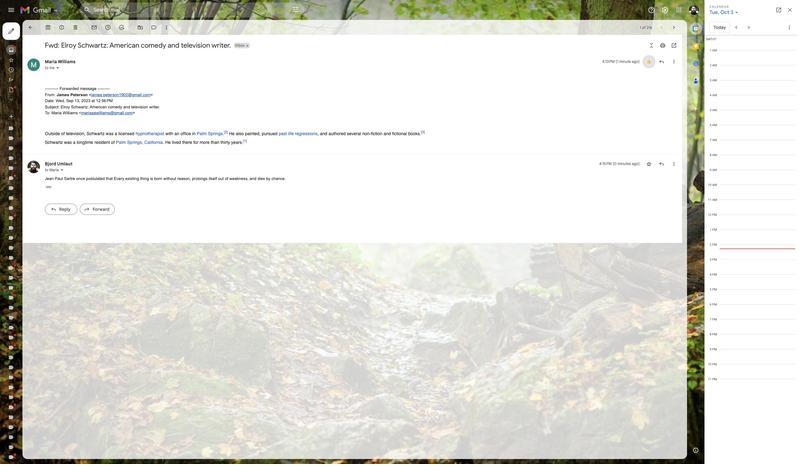 Task type: vqa. For each thing, say whether or not it's contained in the screenshot.
"Compose"
no



Task type: describe. For each thing, give the bounding box(es) containing it.
16 - from the left
[[104, 86, 106, 91]]

williams inside ---------- forwarded message --------- from: james peterson < james.peterson1902@gmail.com > date: wed, sep 13, 2023 at 12:56 pm subject: elroy schwartz: american comedy and television writer. to: maria williams < mariaaawilliams@gmail.com >
[[63, 111, 78, 115]]

[1] link
[[243, 139, 247, 143]]

216
[[647, 25, 653, 30]]

1 [2] from the left
[[224, 130, 228, 134]]

pursued
[[262, 131, 278, 136]]

james.peterson1902@gmail.com link
[[91, 93, 151, 97]]

13,
[[75, 99, 80, 103]]

1 horizontal spatial american
[[110, 41, 139, 50]]

settings image
[[662, 6, 670, 14]]

add to tasks image
[[119, 24, 125, 31]]

was inside schwartz was a longtime resident of palm springs, california . he lived there for more than thirty years. [1]
[[64, 140, 72, 145]]

move to image
[[137, 24, 144, 31]]

message
[[80, 86, 97, 91]]

non-
[[363, 131, 371, 136]]

mariaaawilliams@gmail.com
[[81, 111, 133, 115]]

palm inside outside of television, schwartz was a licensed hypnotherapist with an office in palm springs . [2] he also painted, pursued past life regressions , and authored several non-fiction and fictional books. [2]
[[197, 131, 207, 136]]

schwartz: inside ---------- forwarded message --------- from: james peterson < james.peterson1902@gmail.com > date: wed, sep 13, 2023 at 12:56 pm subject: elroy schwartz: american comedy and television writer. to: maria williams < mariaaawilliams@gmail.com >
[[71, 105, 89, 109]]

4:13 pm
[[603, 59, 615, 64]]

2023
[[81, 99, 90, 103]]

and right fiction
[[384, 131, 391, 136]]

to maria
[[45, 168, 59, 172]]

fwd: elroy schwartz: american comedy and television writer.
[[45, 41, 231, 50]]

and down more icon
[[168, 41, 180, 50]]

several
[[347, 131, 361, 136]]

schwartz inside outside of television, schwartz was a licensed hypnotherapist with an office in palm springs . [2] he also painted, pursued past life regressions , and authored several non-fiction and fictional books. [2]
[[87, 131, 105, 136]]

sartre
[[64, 176, 75, 181]]

date:
[[45, 99, 55, 103]]

california
[[144, 140, 163, 145]]

american inside ---------- forwarded message --------- from: james peterson < james.peterson1902@gmail.com > date: wed, sep 13, 2023 at 12:56 pm subject: elroy schwartz: american comedy and television writer. to: maria williams < mariaaawilliams@gmail.com >
[[90, 105, 107, 109]]

13 - from the left
[[100, 86, 102, 91]]

books.
[[408, 131, 421, 136]]

show details image for umlaut
[[60, 168, 64, 172]]

dies
[[258, 176, 265, 181]]

television inside ---------- forwarded message --------- from: james peterson < james.peterson1902@gmail.com > date: wed, sep 13, 2023 at 12:56 pm subject: elroy schwartz: american comedy and television writer. to: maria williams < mariaaawilliams@gmail.com >
[[131, 105, 148, 109]]

reply
[[59, 207, 71, 212]]

2 [2] link from the left
[[421, 130, 425, 134]]

is
[[150, 176, 153, 181]]

outside
[[45, 131, 60, 136]]

of inside outside of television, schwartz was a licensed hypnotherapist with an office in palm springs . [2] he also painted, pursued past life regressions , and authored several non-fiction and fictional books. [2]
[[61, 131, 65, 136]]

0 horizontal spatial >
[[133, 111, 135, 115]]

writer. inside ---------- forwarded message --------- from: james peterson < james.peterson1902@gmail.com > date: wed, sep 13, 2023 at 12:56 pm subject: elroy schwartz: american comedy and television writer. to: maria williams < mariaaawilliams@gmail.com >
[[149, 105, 160, 109]]

to:
[[45, 111, 50, 115]]

james
[[57, 93, 69, 97]]

0 vertical spatial maria
[[45, 59, 57, 65]]

15 - from the left
[[103, 86, 104, 91]]

snooze image
[[105, 24, 111, 31]]

inbox button
[[234, 43, 245, 48]]

to for bjord umlaut
[[45, 168, 48, 172]]

1 vertical spatial <
[[79, 111, 81, 115]]

reply link
[[45, 204, 77, 215]]

at
[[92, 99, 95, 103]]

support image
[[648, 6, 656, 14]]

for
[[194, 140, 199, 145]]

(1
[[616, 59, 619, 64]]

longtime
[[77, 140, 93, 145]]

with
[[166, 131, 173, 136]]

and right ,
[[320, 131, 328, 136]]

forwarded
[[60, 86, 79, 91]]

out
[[218, 176, 224, 181]]

life
[[288, 131, 294, 136]]

0 vertical spatial comedy
[[141, 41, 166, 50]]

schwartz was a longtime resident of palm springs, california . he lived there for more than thirty years. [1]
[[45, 139, 247, 145]]

licensed
[[118, 131, 135, 136]]

inbox
[[235, 43, 245, 48]]

mark as unread image
[[91, 24, 97, 31]]

itself
[[209, 176, 217, 181]]

there
[[182, 140, 192, 145]]

search mail image
[[82, 4, 93, 16]]

0 vertical spatial <
[[89, 93, 91, 97]]

without
[[164, 176, 176, 181]]

12:56 pm
[[96, 99, 113, 103]]

palm springs link
[[197, 131, 223, 136]]

outside of television, schwartz was a licensed hypnotherapist with an office in palm springs . [2] he also painted, pursued past life regressions , and authored several non-fiction and fictional books. [2]
[[45, 130, 425, 136]]

7 - from the left
[[53, 86, 54, 91]]

that every
[[106, 176, 124, 181]]

hypnotherapist link
[[136, 131, 164, 136]]

once
[[76, 176, 85, 181]]

17 - from the left
[[106, 86, 107, 91]]

fictional
[[392, 131, 407, 136]]

not starred image
[[646, 161, 653, 167]]

4:15 pm (0 minutes ago)
[[600, 161, 640, 166]]

thirty
[[221, 140, 230, 145]]

authored
[[329, 131, 346, 136]]

1 [2] link from the left
[[224, 130, 228, 134]]

3 - from the left
[[48, 86, 49, 91]]

14 - from the left
[[102, 86, 103, 91]]

4:15 pm (0 minutes ago) cell
[[600, 161, 640, 167]]

prolongs
[[192, 176, 208, 181]]

labels image
[[151, 24, 157, 31]]

[1]
[[243, 139, 247, 143]]

palm springs, california link
[[116, 140, 163, 145]]

comedy inside ---------- forwarded message --------- from: james peterson < james.peterson1902@gmail.com > date: wed, sep 13, 2023 at 12:56 pm subject: elroy schwartz: american comedy and television writer. to: maria williams < mariaaawilliams@gmail.com >
[[108, 105, 122, 109]]

fiction
[[371, 131, 383, 136]]

television,
[[66, 131, 85, 136]]

bjord umlaut
[[45, 161, 73, 167]]

. inside schwartz was a longtime resident of palm springs, california . he lived there for more than thirty years. [1]
[[163, 140, 164, 145]]

existing
[[125, 176, 139, 181]]

delete image
[[72, 24, 79, 31]]

more
[[200, 140, 210, 145]]

of right out
[[225, 176, 228, 181]]

jean
[[45, 176, 54, 181]]

Starred checkbox
[[646, 59, 653, 65]]



Task type: locate. For each thing, give the bounding box(es) containing it.
he inside schwartz was a longtime resident of palm springs, california . he lived there for more than thirty years. [1]
[[165, 140, 171, 145]]

0 vertical spatial television
[[181, 41, 210, 50]]

,
[[318, 131, 319, 136]]

paul
[[55, 176, 63, 181]]

mariaaawilliams@gmail.com link
[[81, 111, 133, 115]]

years.
[[231, 140, 243, 145]]

1
[[640, 25, 642, 30]]

painted,
[[245, 131, 261, 136]]

maria down bjord
[[49, 168, 59, 172]]

subject:
[[45, 105, 60, 109]]

0 vertical spatial writer.
[[212, 41, 231, 50]]

1 vertical spatial television
[[131, 105, 148, 109]]

0 horizontal spatial [2]
[[224, 130, 228, 134]]

resident
[[94, 140, 110, 145]]

to me
[[45, 66, 55, 70]]

0 horizontal spatial palm
[[116, 140, 126, 145]]

0 vertical spatial williams
[[58, 59, 76, 65]]

1 horizontal spatial comedy
[[141, 41, 166, 50]]

0 horizontal spatial television
[[131, 105, 148, 109]]

< down message
[[89, 93, 91, 97]]

me
[[49, 66, 55, 70]]

1 horizontal spatial .
[[223, 131, 224, 136]]

0 vertical spatial schwartz:
[[78, 41, 108, 50]]

1 horizontal spatial a
[[115, 131, 117, 136]]

.
[[223, 131, 224, 136], [163, 140, 164, 145]]

navigation
[[0, 20, 75, 465]]

writer. left the inbox button
[[212, 41, 231, 50]]

. up thirty
[[223, 131, 224, 136]]

he inside outside of television, schwartz was a licensed hypnotherapist with an office in palm springs . [2] he also painted, pursued past life regressions , and authored several non-fiction and fictional books. [2]
[[229, 131, 235, 136]]

6 - from the left
[[52, 86, 53, 91]]

0 vertical spatial show details image
[[56, 66, 60, 70]]

1 vertical spatial he
[[165, 140, 171, 145]]

0 horizontal spatial .
[[163, 140, 164, 145]]

television
[[181, 41, 210, 50], [131, 105, 148, 109]]

1 horizontal spatial [2]
[[421, 130, 425, 134]]

he left also
[[229, 131, 235, 136]]

ago)
[[632, 59, 640, 64], [632, 161, 640, 166]]

elroy right fwd:
[[61, 41, 76, 50]]

more image
[[163, 24, 170, 31]]

2 [2] from the left
[[421, 130, 425, 134]]

maria williams
[[45, 59, 76, 65]]

ago) for bjord umlaut
[[632, 161, 640, 166]]

palm inside schwartz was a longtime resident of palm springs, california . he lived there for more than thirty years. [1]
[[116, 140, 126, 145]]

was up resident
[[106, 131, 114, 136]]

past life regressions link
[[279, 131, 318, 136]]

[2] link up thirty
[[224, 130, 228, 134]]

umlaut
[[57, 161, 73, 167]]

1 vertical spatial was
[[64, 140, 72, 145]]

american down add to tasks icon
[[110, 41, 139, 50]]

< down 13,
[[79, 111, 81, 115]]

to
[[45, 66, 48, 70], [45, 168, 48, 172]]

1 horizontal spatial writer.
[[212, 41, 231, 50]]

1 horizontal spatial he
[[229, 131, 235, 136]]

[2] link
[[224, 130, 228, 134], [421, 130, 425, 134]]

1 ago) from the top
[[632, 59, 640, 64]]

1 vertical spatial .
[[163, 140, 164, 145]]

schwartz inside schwartz was a longtime resident of palm springs, california . he lived there for more than thirty years. [1]
[[45, 140, 63, 145]]

1 vertical spatial maria
[[51, 111, 62, 115]]

list
[[22, 52, 678, 221]]

writer.
[[212, 41, 231, 50], [149, 105, 160, 109]]

older image
[[671, 24, 678, 31]]

of right resident
[[111, 140, 115, 145]]

1 vertical spatial comedy
[[108, 105, 122, 109]]

0 vertical spatial was
[[106, 131, 114, 136]]

0 horizontal spatial comedy
[[108, 105, 122, 109]]

<
[[89, 93, 91, 97], [79, 111, 81, 115]]

ago) right minute
[[632, 59, 640, 64]]

archive image
[[45, 24, 51, 31]]

1 vertical spatial writer.
[[149, 105, 160, 109]]

was down television,
[[64, 140, 72, 145]]

1 horizontal spatial schwartz
[[87, 131, 105, 136]]

0 vertical spatial a
[[115, 131, 117, 136]]

a inside outside of television, schwartz was a licensed hypnotherapist with an office in palm springs . [2] he also painted, pursued past life regressions , and authored several non-fiction and fictional books. [2]
[[115, 131, 117, 136]]

. left lived
[[163, 140, 164, 145]]

a left licensed
[[115, 131, 117, 136]]

reason,
[[178, 176, 191, 181]]

of right outside
[[61, 131, 65, 136]]

0 vertical spatial palm
[[197, 131, 207, 136]]

1 vertical spatial a
[[73, 140, 76, 145]]

2 to from the top
[[45, 168, 48, 172]]

advanced search options image
[[290, 3, 302, 16]]

ago) right the minutes
[[632, 161, 640, 166]]

of right 1
[[643, 25, 646, 30]]

back to inbox image
[[27, 24, 34, 31]]

0 horizontal spatial a
[[73, 140, 76, 145]]

2 - from the left
[[46, 86, 48, 91]]

williams down sep
[[63, 111, 78, 115]]

0 horizontal spatial <
[[79, 111, 81, 115]]

show trimmed content image
[[45, 186, 52, 189]]

1 horizontal spatial <
[[89, 93, 91, 97]]

1 vertical spatial elroy
[[61, 105, 70, 109]]

and inside ---------- forwarded message --------- from: james peterson < james.peterson1902@gmail.com > date: wed, sep 13, 2023 at 12:56 pm subject: elroy schwartz: american comedy and television writer. to: maria williams < mariaaawilliams@gmail.com >
[[123, 105, 130, 109]]

show details image right me
[[56, 66, 60, 70]]

than
[[211, 140, 219, 145]]

ago) inside 'cell'
[[632, 161, 640, 166]]

maria up me
[[45, 59, 57, 65]]

0 vertical spatial >
[[151, 93, 153, 97]]

11 - from the left
[[98, 86, 99, 91]]

of
[[643, 25, 646, 30], [61, 131, 65, 136], [111, 140, 115, 145], [225, 176, 228, 181]]

side panel section
[[688, 20, 705, 460]]

a inside schwartz was a longtime resident of palm springs, california . he lived there for more than thirty years. [1]
[[73, 140, 76, 145]]

show details image
[[56, 66, 60, 70], [60, 168, 64, 172]]

springs,
[[127, 140, 143, 145]]

18 - from the left
[[107, 86, 108, 91]]

1 vertical spatial schwartz:
[[71, 105, 89, 109]]

gmail image
[[20, 4, 54, 16]]

minute
[[620, 59, 632, 64]]

0 horizontal spatial schwartz
[[45, 140, 63, 145]]

to for maria williams
[[45, 66, 48, 70]]

was inside outside of television, schwartz was a licensed hypnotherapist with an office in palm springs . [2] he also painted, pursued past life regressions , and authored several non-fiction and fictional books. [2]
[[106, 131, 114, 136]]

he
[[229, 131, 235, 136], [165, 140, 171, 145]]

[2] link right fictional
[[421, 130, 425, 134]]

schwartz: down the mark as unread image at the left of the page
[[78, 41, 108, 50]]

(0
[[613, 161, 617, 166]]

forward link
[[80, 204, 115, 215]]

0 vertical spatial elroy
[[61, 41, 76, 50]]

1 horizontal spatial >
[[151, 93, 153, 97]]

Search mail text field
[[94, 7, 275, 13]]

schwartz up resident
[[87, 131, 105, 136]]

0 horizontal spatial show details image
[[56, 66, 60, 70]]

-
[[45, 86, 46, 91], [46, 86, 48, 91], [48, 86, 49, 91], [49, 86, 50, 91], [50, 86, 52, 91], [52, 86, 53, 91], [53, 86, 54, 91], [54, 86, 56, 91], [56, 86, 57, 91], [57, 86, 58, 91], [98, 86, 99, 91], [99, 86, 100, 91], [100, 86, 102, 91], [102, 86, 103, 91], [103, 86, 104, 91], [104, 86, 106, 91], [106, 86, 107, 91], [107, 86, 108, 91], [108, 86, 110, 91]]

peterson
[[70, 93, 88, 97]]

an
[[175, 131, 179, 136]]

a
[[115, 131, 117, 136], [73, 140, 76, 145]]

4:13 pm (1 minute ago)
[[603, 59, 640, 64]]

1 - from the left
[[45, 86, 46, 91]]

1 vertical spatial show details image
[[60, 168, 64, 172]]

american
[[110, 41, 139, 50], [90, 105, 107, 109]]

weakness,
[[230, 176, 249, 181]]

lived
[[172, 140, 181, 145]]

forward
[[93, 207, 110, 212]]

show details image down umlaut
[[60, 168, 64, 172]]

list containing maria williams
[[22, 52, 678, 221]]

schwartz: down 13,
[[71, 105, 89, 109]]

palm right in on the left
[[197, 131, 207, 136]]

1 of 216
[[640, 25, 653, 30]]

of inside schwartz was a longtime resident of palm springs, california . he lived there for more than thirty years. [1]
[[111, 140, 115, 145]]

comedy down "labels" "image"
[[141, 41, 166, 50]]

1 vertical spatial schwartz
[[45, 140, 63, 145]]

10 - from the left
[[57, 86, 58, 91]]

to left me
[[45, 66, 48, 70]]

0 vertical spatial american
[[110, 41, 139, 50]]

show details image for williams
[[56, 66, 60, 70]]

12 - from the left
[[99, 86, 100, 91]]

0 horizontal spatial was
[[64, 140, 72, 145]]

a down television,
[[73, 140, 76, 145]]

wed,
[[56, 99, 65, 103]]

2 ago) from the top
[[632, 161, 640, 166]]

office
[[181, 131, 191, 136]]

ago) for maria williams
[[632, 59, 640, 64]]

in
[[192, 131, 196, 136]]

elroy inside ---------- forwarded message --------- from: james peterson < james.peterson1902@gmail.com > date: wed, sep 13, 2023 at 12:56 pm subject: elroy schwartz: american comedy and television writer. to: maria williams < mariaaawilliams@gmail.com >
[[61, 105, 70, 109]]

0 horizontal spatial american
[[90, 105, 107, 109]]

chance.
[[272, 176, 286, 181]]

0 horizontal spatial writer.
[[149, 105, 160, 109]]

bjord
[[45, 161, 56, 167]]

and left dies
[[250, 176, 257, 181]]

starred image
[[646, 59, 653, 65]]

maria down the subject:
[[51, 111, 62, 115]]

4 - from the left
[[49, 86, 50, 91]]

1 horizontal spatial was
[[106, 131, 114, 136]]

to down bjord
[[45, 168, 48, 172]]

---------- forwarded message --------- from: james peterson < james.peterson1902@gmail.com > date: wed, sep 13, 2023 at 12:56 pm subject: elroy schwartz: american comedy and television writer. to: maria williams < mariaaawilliams@gmail.com >
[[45, 86, 160, 115]]

sep
[[66, 99, 73, 103]]

main menu image
[[7, 6, 15, 14]]

1 vertical spatial ago)
[[632, 161, 640, 166]]

1 horizontal spatial palm
[[197, 131, 207, 136]]

1 horizontal spatial [2] link
[[421, 130, 425, 134]]

0 vertical spatial .
[[223, 131, 224, 136]]

palm down licensed
[[116, 140, 126, 145]]

writer. up hypnotherapist
[[149, 105, 160, 109]]

report spam image
[[59, 24, 65, 31]]

9 - from the left
[[56, 86, 57, 91]]

1 vertical spatial palm
[[116, 140, 126, 145]]

palm
[[197, 131, 207, 136], [116, 140, 126, 145]]

1 to from the top
[[45, 66, 48, 70]]

maria inside ---------- forwarded message --------- from: james peterson < james.peterson1902@gmail.com > date: wed, sep 13, 2023 at 12:56 pm subject: elroy schwartz: american comedy and television writer. to: maria williams < mariaaawilliams@gmail.com >
[[51, 111, 62, 115]]

from:
[[45, 93, 56, 97]]

1 vertical spatial to
[[45, 168, 48, 172]]

0 vertical spatial ago)
[[632, 59, 640, 64]]

1 vertical spatial williams
[[63, 111, 78, 115]]

5 - from the left
[[50, 86, 52, 91]]

0 horizontal spatial he
[[165, 140, 171, 145]]

comedy up mariaaawilliams@gmail.com link at left top
[[108, 105, 122, 109]]

ago) inside cell
[[632, 59, 640, 64]]

maria
[[45, 59, 57, 65], [51, 111, 62, 115], [49, 168, 59, 172]]

>
[[151, 93, 153, 97], [133, 111, 135, 115]]

4:15 pm
[[600, 161, 612, 166]]

[2]
[[224, 130, 228, 134], [421, 130, 425, 134]]

james.peterson1902@gmail.com
[[91, 93, 151, 97]]

0 horizontal spatial [2] link
[[224, 130, 228, 134]]

williams down fwd:
[[58, 59, 76, 65]]

2 vertical spatial maria
[[49, 168, 59, 172]]

tab list
[[688, 20, 705, 442]]

by
[[266, 176, 271, 181]]

1 vertical spatial >
[[133, 111, 135, 115]]

elroy down sep
[[61, 105, 70, 109]]

[2] right fictional
[[421, 130, 425, 134]]

regressions
[[295, 131, 318, 136]]

he left lived
[[165, 140, 171, 145]]

comedy
[[141, 41, 166, 50], [108, 105, 122, 109]]

4:13 pm (1 minute ago) cell
[[603, 59, 640, 65]]

[2] up thirty
[[224, 130, 228, 134]]

thing
[[140, 176, 149, 181]]

born
[[154, 176, 162, 181]]

and down james.peterson1902@gmail.com
[[123, 105, 130, 109]]

0 vertical spatial to
[[45, 66, 48, 70]]

1 vertical spatial american
[[90, 105, 107, 109]]

0 vertical spatial schwartz
[[87, 131, 105, 136]]

schwartz down outside
[[45, 140, 63, 145]]

elroy
[[61, 41, 76, 50], [61, 105, 70, 109]]

None search field
[[80, 2, 305, 17]]

american down at
[[90, 105, 107, 109]]

minutes
[[618, 161, 632, 166]]

1 horizontal spatial show details image
[[60, 168, 64, 172]]

0 vertical spatial he
[[229, 131, 235, 136]]

1 horizontal spatial television
[[181, 41, 210, 50]]

hypnotherapist
[[136, 131, 164, 136]]

. inside outside of television, schwartz was a licensed hypnotherapist with an office in palm springs . [2] he also painted, pursued past life regressions , and authored several non-fiction and fictional books. [2]
[[223, 131, 224, 136]]

jean paul sartre once postulated that every existing thing is born without reason, prolongs itself out of weakness, and dies by chance.
[[45, 176, 286, 181]]

19 - from the left
[[108, 86, 110, 91]]

springs
[[208, 131, 223, 136]]

past
[[279, 131, 287, 136]]

postulated
[[86, 176, 105, 181]]

Not starred checkbox
[[646, 161, 653, 167]]

also
[[236, 131, 244, 136]]

8 - from the left
[[54, 86, 56, 91]]



